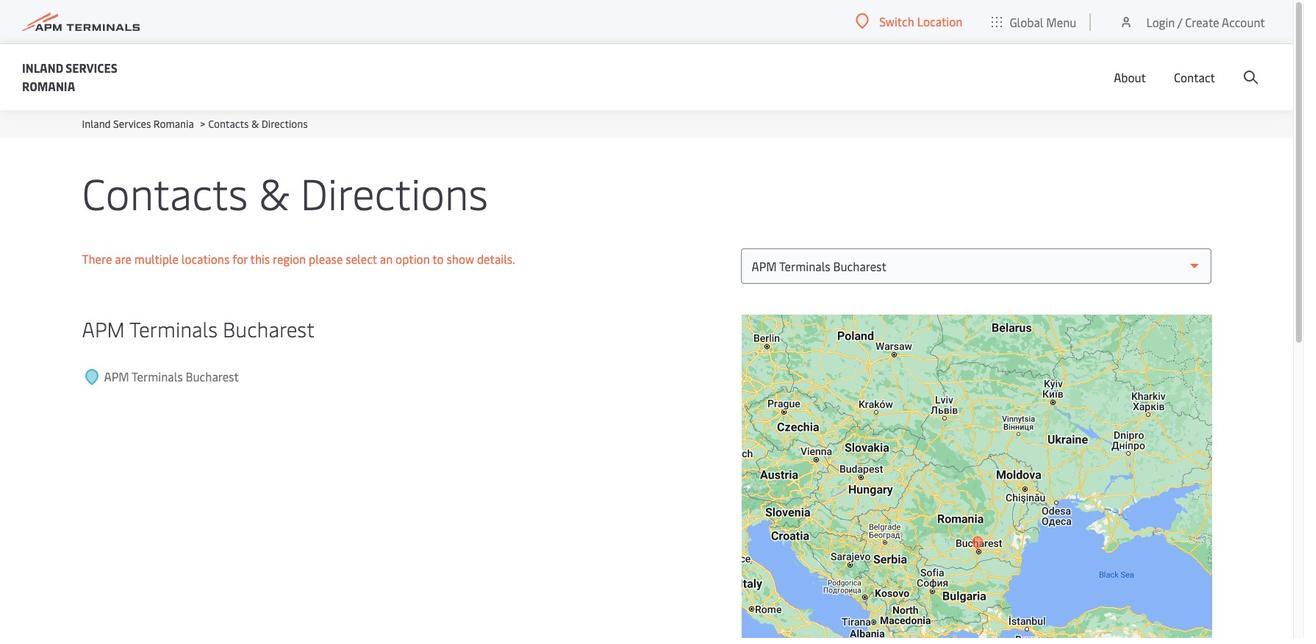 Task type: vqa. For each thing, say whether or not it's contained in the screenshot.
APM to the top
yes



Task type: describe. For each thing, give the bounding box(es) containing it.
>
[[200, 117, 205, 131]]

create
[[1185, 14, 1219, 30]]

0 vertical spatial apm terminals bucharest
[[82, 315, 314, 343]]

switch location button
[[856, 13, 963, 29]]

0 vertical spatial apm
[[82, 315, 125, 343]]

0 vertical spatial bucharest
[[223, 315, 314, 343]]

1 vertical spatial apm terminals bucharest
[[104, 368, 239, 384]]

0 vertical spatial &
[[251, 117, 259, 131]]

1 vertical spatial inland services romania link
[[82, 117, 194, 131]]

inland services romania > contacts & directions
[[82, 117, 308, 131]]

show
[[447, 251, 474, 267]]

/
[[1177, 14, 1182, 30]]

contact
[[1174, 69, 1215, 85]]

this
[[250, 251, 270, 267]]

are
[[115, 251, 132, 267]]

location
[[917, 13, 963, 29]]

login / create account link
[[1119, 0, 1265, 43]]

there
[[82, 251, 112, 267]]

romania for inland services romania
[[22, 78, 75, 94]]

1 vertical spatial apm
[[104, 368, 129, 384]]

details.
[[477, 251, 515, 267]]

inland services romania
[[22, 60, 117, 94]]

about
[[1114, 69, 1146, 85]]

select
[[346, 251, 377, 267]]

contact button
[[1174, 44, 1215, 110]]

locations
[[181, 251, 230, 267]]

0 vertical spatial directions
[[261, 117, 308, 131]]



Task type: locate. For each thing, give the bounding box(es) containing it.
inland services romania link
[[22, 59, 140, 96], [82, 117, 194, 131]]

login / create account
[[1146, 14, 1265, 30]]

there are multiple locations for this region please select an option to show details.
[[82, 251, 515, 267]]

please
[[309, 251, 343, 267]]

0 vertical spatial inland
[[22, 60, 63, 76]]

account
[[1222, 14, 1265, 30]]

romania inside inland services romania
[[22, 78, 75, 94]]

map region
[[730, 254, 1295, 638]]

contacts & directions
[[82, 163, 488, 221]]

services for inland services romania > contacts & directions
[[113, 117, 151, 131]]

0 vertical spatial inland services romania link
[[22, 59, 140, 96]]

global menu
[[1010, 14, 1077, 30]]

option
[[396, 251, 430, 267]]

to
[[432, 251, 444, 267]]

menu
[[1046, 14, 1077, 30]]

0 vertical spatial services
[[66, 60, 117, 76]]

apm terminals bucharest
[[82, 315, 314, 343], [104, 368, 239, 384]]

1 vertical spatial terminals
[[132, 368, 183, 384]]

global
[[1010, 14, 1043, 30]]

1 vertical spatial inland
[[82, 117, 111, 131]]

for
[[232, 251, 248, 267]]

1 vertical spatial services
[[113, 117, 151, 131]]

romania
[[22, 78, 75, 94], [153, 117, 194, 131]]

romania for inland services romania > contacts & directions
[[153, 117, 194, 131]]

bucharest
[[223, 315, 314, 343], [186, 368, 239, 384]]

1 vertical spatial romania
[[153, 117, 194, 131]]

services
[[66, 60, 117, 76], [113, 117, 151, 131]]

& up the this
[[259, 163, 290, 221]]

region
[[273, 251, 306, 267]]

&
[[251, 117, 259, 131], [259, 163, 290, 221]]

contacts
[[208, 117, 249, 131], [82, 163, 248, 221]]

0 horizontal spatial romania
[[22, 78, 75, 94]]

contacts up multiple
[[82, 163, 248, 221]]

inland for inland services romania
[[22, 60, 63, 76]]

0 vertical spatial contacts
[[208, 117, 249, 131]]

1 vertical spatial &
[[259, 163, 290, 221]]

about button
[[1114, 44, 1146, 110]]

0 vertical spatial terminals
[[129, 315, 218, 343]]

services inside inland services romania
[[66, 60, 117, 76]]

1 horizontal spatial romania
[[153, 117, 194, 131]]

an
[[380, 251, 393, 267]]

apm
[[82, 315, 125, 343], [104, 368, 129, 384]]

directions
[[261, 117, 308, 131], [300, 163, 488, 221]]

switch
[[879, 13, 914, 29]]

1 vertical spatial contacts
[[82, 163, 248, 221]]

contacts right >
[[208, 117, 249, 131]]

terminals
[[129, 315, 218, 343], [132, 368, 183, 384]]

switch location
[[879, 13, 963, 29]]

1 vertical spatial directions
[[300, 163, 488, 221]]

0 vertical spatial romania
[[22, 78, 75, 94]]

global menu button
[[977, 0, 1091, 44]]

1 horizontal spatial inland
[[82, 117, 111, 131]]

directions up contacts & directions
[[261, 117, 308, 131]]

0 horizontal spatial inland
[[22, 60, 63, 76]]

inland inside inland services romania
[[22, 60, 63, 76]]

1 vertical spatial bucharest
[[186, 368, 239, 384]]

directions up an
[[300, 163, 488, 221]]

inland for inland services romania > contacts & directions
[[82, 117, 111, 131]]

login
[[1146, 14, 1175, 30]]

& right >
[[251, 117, 259, 131]]

multiple
[[134, 251, 179, 267]]

services for inland services romania
[[66, 60, 117, 76]]

inland
[[22, 60, 63, 76], [82, 117, 111, 131]]



